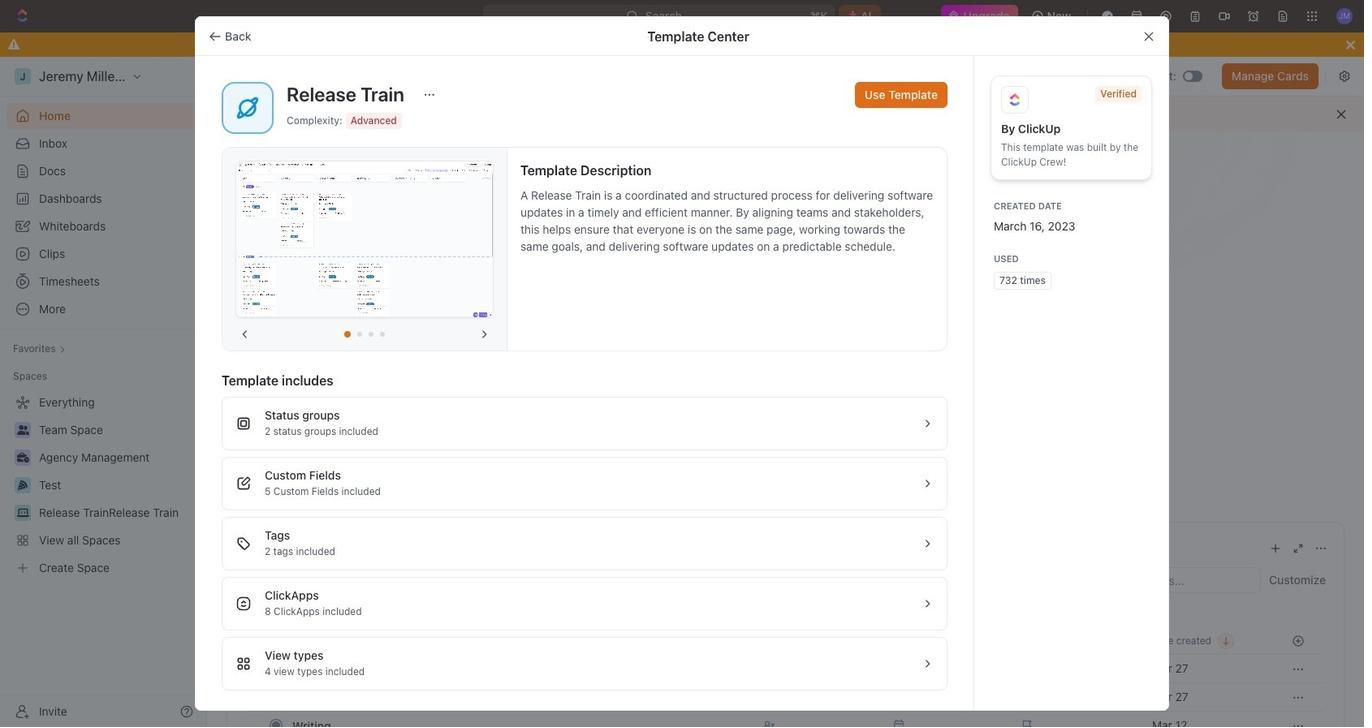 Task type: describe. For each thing, give the bounding box(es) containing it.
sidebar navigation
[[0, 57, 207, 728]]

tree inside "sidebar" navigation
[[6, 390, 200, 581]]



Task type: vqa. For each thing, say whether or not it's contained in the screenshot.
THE NAME within Lastly, what would you like to name your Workspace?
no



Task type: locate. For each thing, give the bounding box(es) containing it.
laptop code image
[[247, 290, 260, 300]]

Search tasks... text field
[[1098, 568, 1260, 593]]

alert
[[207, 97, 1364, 132]]

tree
[[6, 390, 200, 581]]

space template element
[[235, 95, 261, 121]]

space template image
[[235, 95, 261, 121]]



